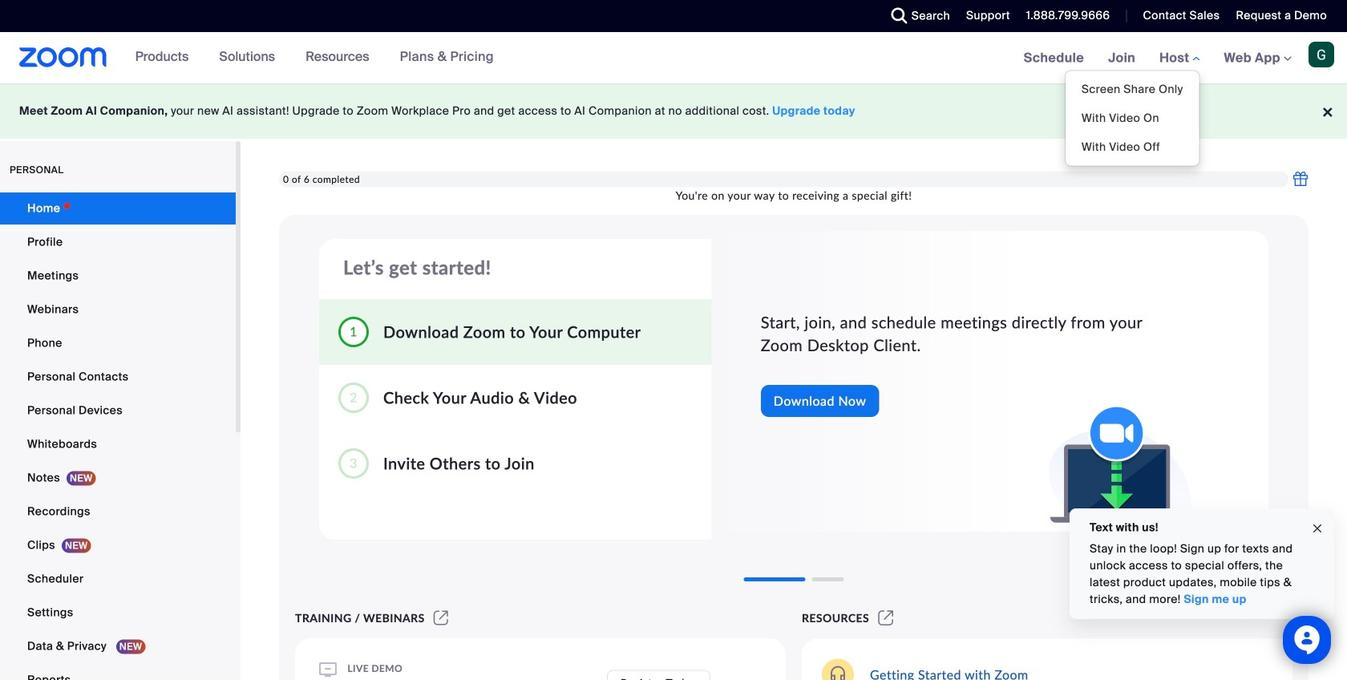 Task type: locate. For each thing, give the bounding box(es) containing it.
2 window new image from the left
[[876, 611, 896, 625]]

product information navigation
[[123, 32, 506, 83]]

banner
[[0, 32, 1348, 166]]

0 horizontal spatial window new image
[[431, 611, 451, 625]]

zoom logo image
[[19, 47, 107, 67]]

personal menu menu
[[0, 193, 236, 680]]

1 horizontal spatial window new image
[[876, 611, 896, 625]]

footer
[[0, 83, 1348, 139]]

window new image
[[431, 611, 451, 625], [876, 611, 896, 625]]

meetings navigation
[[1012, 32, 1348, 166]]



Task type: vqa. For each thing, say whether or not it's contained in the screenshot.
BILLING MANAGEMENT
no



Task type: describe. For each thing, give the bounding box(es) containing it.
1 window new image from the left
[[431, 611, 451, 625]]

profile picture image
[[1309, 42, 1335, 67]]

close image
[[1312, 520, 1324, 538]]



